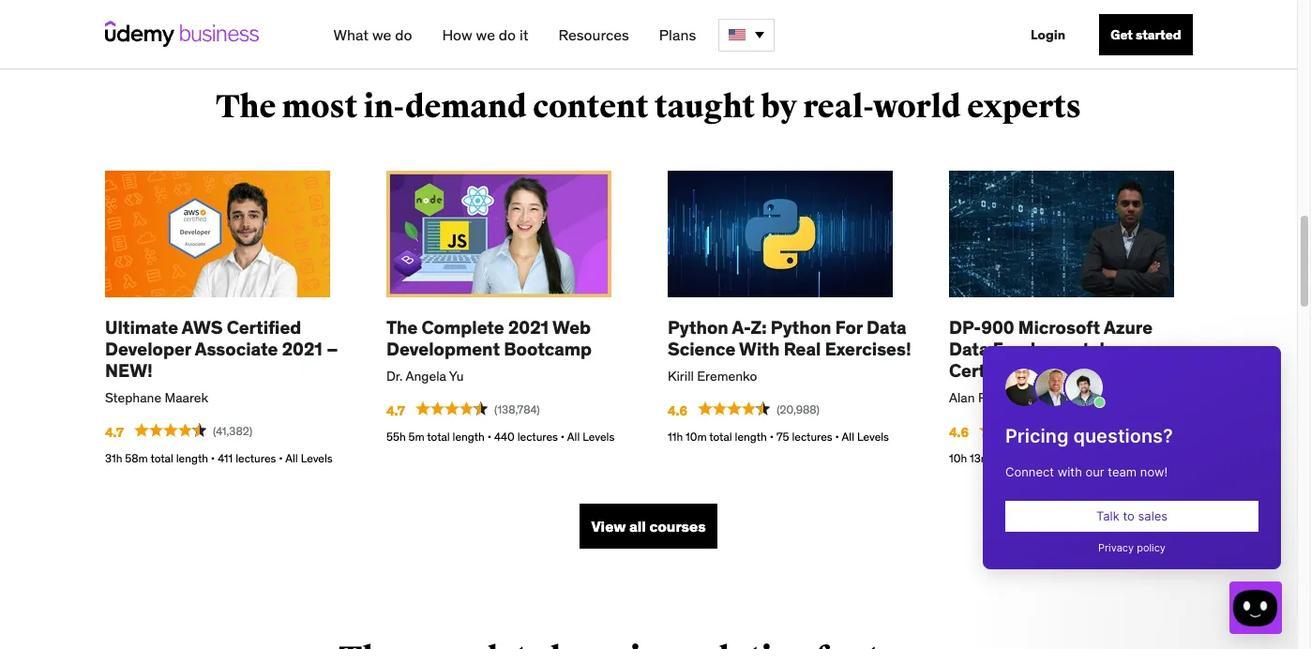 Task type: locate. For each thing, give the bounding box(es) containing it.
it
[[520, 25, 529, 44]]

all right 145
[[1130, 451, 1143, 465]]

levels left the '11h'
[[582, 429, 614, 443]]

2021 inside the dp-900 microsoft azure data fundamentals certification 2021 alan rodrigues
[[1059, 359, 1100, 382]]

get started
[[1111, 26, 1182, 43]]

length left 411
[[176, 451, 208, 465]]

1 vertical spatial 4.6 out of 5 star image
[[979, 423, 994, 437]]

do
[[395, 25, 412, 44], [499, 25, 516, 44]]

we
[[372, 25, 392, 44], [476, 25, 495, 44]]

lectures right 75
[[792, 429, 832, 443]]

total right 58m at the bottom left of page
[[150, 451, 173, 465]]

13m
[[970, 451, 990, 465]]

resources
[[559, 25, 629, 44]]

the up dr.
[[386, 316, 417, 339]]

1 do from the left
[[395, 25, 412, 44]]

levels for ultimate aws certified developer associate 2021 – new!
[[300, 451, 332, 465]]

lectures
[[517, 429, 558, 443], [792, 429, 832, 443], [235, 451, 276, 465], [1080, 451, 1121, 465]]

1 horizontal spatial the
[[386, 316, 417, 339]]

4.7 left 4.7 out of 5 star icon
[[105, 424, 126, 441]]

4.7 left 4.7 out of 5 star image
[[386, 402, 408, 419]]

75
[[776, 429, 789, 443]]

we for what
[[372, 25, 392, 44]]

0 vertical spatial 4.6
[[667, 402, 690, 419]]

associate
[[194, 338, 278, 360]]

4.6 for dp-900 microsoft azure data fundamentals certification 2021
[[949, 424, 972, 441]]

how
[[442, 25, 473, 44]]

started
[[1136, 26, 1182, 43]]

levels right 145
[[1145, 451, 1177, 465]]

(20,988)
[[777, 402, 819, 416]]

view
[[591, 517, 626, 535]]

0 horizontal spatial the
[[216, 87, 276, 127]]

do inside dropdown button
[[499, 25, 516, 44]]

•
[[487, 429, 491, 443], [560, 429, 564, 443], [769, 429, 774, 443], [835, 429, 839, 443], [210, 451, 215, 465], [278, 451, 283, 465], [1053, 451, 1057, 465], [1123, 451, 1128, 465]]

python left a-
[[667, 316, 728, 339]]

10m
[[685, 429, 707, 443]]

31h
[[105, 451, 122, 465]]

we right "what"
[[372, 25, 392, 44]]

dp-900 microsoft azure data fundamentals certification 2021 link
[[949, 316, 1193, 382]]

get started link
[[1100, 14, 1193, 55]]

the most in-demand content taught by real-world experts
[[216, 87, 1082, 127]]

levels
[[582, 429, 614, 443], [857, 429, 889, 443], [300, 451, 332, 465], [1145, 451, 1177, 465]]

2 python from the left
[[771, 316, 831, 339]]

5m
[[408, 429, 424, 443]]

4.7 for angela
[[386, 402, 408, 419]]

length left 440
[[452, 429, 484, 443]]

content
[[533, 87, 649, 127]]

0 horizontal spatial we
[[372, 25, 392, 44]]

0 horizontal spatial python
[[667, 316, 728, 339]]

1 python from the left
[[667, 316, 728, 339]]

0 horizontal spatial 2021
[[282, 338, 322, 360]]

0 horizontal spatial data
[[866, 316, 906, 339]]

all right 440
[[567, 429, 580, 443]]

4.6 out of 5 star image for science
[[698, 401, 712, 415]]

1 horizontal spatial data
[[949, 338, 989, 360]]

0 vertical spatial 4.6 out of 5 star image
[[698, 401, 712, 415]]

levels down exercises! on the bottom right of the page
[[857, 429, 889, 443]]

the left 'most' on the left of the page
[[216, 87, 276, 127]]

length left 75
[[735, 429, 767, 443]]

data inside the dp-900 microsoft azure data fundamentals certification 2021 alan rodrigues
[[949, 338, 989, 360]]

real
[[783, 338, 821, 360]]

levels for dp-900 microsoft azure data fundamentals certification 2021
[[1145, 451, 1177, 465]]

lectures right 145
[[1080, 451, 1121, 465]]

1 horizontal spatial we
[[476, 25, 495, 44]]

4.6 out of 5 star image for certification
[[979, 423, 994, 437]]

do right "what"
[[395, 25, 412, 44]]

the for the most in-demand content taught by real-world experts
[[216, 87, 276, 127]]

python
[[667, 316, 728, 339], [771, 316, 831, 339]]

10h 13m total length • 145 lectures • all levels
[[949, 451, 1177, 465]]

lectures right 411
[[235, 451, 276, 465]]

data
[[866, 316, 906, 339], [949, 338, 989, 360]]

0 horizontal spatial do
[[395, 25, 412, 44]]

4.6 for python a-z: python for data science with real exercises!
[[667, 402, 690, 419]]

4.6
[[667, 402, 690, 419], [949, 424, 972, 441]]

levels for the complete 2021 web development bootcamp
[[582, 429, 614, 443]]

login
[[1031, 26, 1066, 43]]

1 horizontal spatial python
[[771, 316, 831, 339]]

development
[[386, 338, 500, 360]]

exercises!
[[825, 338, 911, 360]]

length for stephane
[[176, 451, 208, 465]]

(41,382)
[[212, 424, 252, 438]]

55h
[[386, 429, 405, 443]]

–
[[326, 338, 338, 360]]

most
[[282, 87, 358, 127]]

1 horizontal spatial 4.6 out of 5 star image
[[979, 423, 994, 437]]

4.6 up 10h
[[949, 424, 972, 441]]

the inside the complete 2021 web development bootcamp dr. angela yu
[[386, 316, 417, 339]]

0 vertical spatial 4.7
[[386, 402, 408, 419]]

4.7 out of 5 star image
[[415, 401, 430, 415]]

eremenko
[[697, 368, 757, 385]]

0 vertical spatial the
[[216, 87, 276, 127]]

4.6 out of 5 star image
[[698, 401, 712, 415], [979, 423, 994, 437]]

1 horizontal spatial 4.6
[[949, 424, 972, 441]]

all for python a-z: python for data science with real exercises!
[[842, 429, 854, 443]]

the complete 2021 web development bootcamp link
[[386, 316, 630, 360]]

data right the for
[[866, 316, 906, 339]]

4.6 out of 5 star image up 10m
[[698, 401, 712, 415]]

2021 left –
[[282, 338, 322, 360]]

1 vertical spatial 4.7
[[105, 424, 126, 441]]

for
[[835, 316, 862, 339]]

4.7
[[386, 402, 408, 419], [105, 424, 126, 441]]

2021 inside the complete 2021 web development bootcamp dr. angela yu
[[508, 316, 548, 339]]

we right 'how'
[[476, 25, 495, 44]]

2021 left the web
[[508, 316, 548, 339]]

2021 down microsoft
[[1059, 359, 1100, 382]]

0 horizontal spatial 4.6
[[667, 402, 690, 419]]

2 we from the left
[[476, 25, 495, 44]]

what we do
[[334, 25, 412, 44]]

1 vertical spatial 4.6
[[949, 424, 972, 441]]

menu navigation
[[318, 0, 1193, 69]]

• left 75
[[769, 429, 774, 443]]

2021
[[508, 316, 548, 339], [282, 338, 322, 360], [1059, 359, 1100, 382]]

• left 145
[[1053, 451, 1057, 465]]

0 horizontal spatial 4.7
[[105, 424, 126, 441]]

900
[[981, 316, 1014, 339]]

all right 75
[[842, 429, 854, 443]]

total right 5m at the bottom of page
[[427, 429, 450, 443]]

total right '13m' at the bottom
[[993, 451, 1015, 465]]

we inside dropdown button
[[476, 25, 495, 44]]

length for alan
[[1018, 451, 1050, 465]]

by
[[761, 87, 797, 127]]

10h
[[949, 451, 967, 465]]

all
[[567, 429, 580, 443], [842, 429, 854, 443], [285, 451, 298, 465], [1130, 451, 1143, 465]]

python a-z: python for data science with real exercises! kirill eremenko
[[667, 316, 911, 385]]

do inside dropdown button
[[395, 25, 412, 44]]

do left it
[[499, 25, 516, 44]]

1 we from the left
[[372, 25, 392, 44]]

all right 411
[[285, 451, 298, 465]]

1 horizontal spatial do
[[499, 25, 516, 44]]

4.6 up the '11h'
[[667, 402, 690, 419]]

rodrigues
[[978, 389, 1038, 406]]

lectures for bootcamp
[[517, 429, 558, 443]]

2 horizontal spatial 2021
[[1059, 359, 1100, 382]]

1 horizontal spatial 4.7
[[386, 402, 408, 419]]

the for the complete 2021 web development bootcamp dr. angela yu
[[386, 316, 417, 339]]

0 horizontal spatial 4.6 out of 5 star image
[[698, 401, 712, 415]]

total right 10m
[[709, 429, 732, 443]]

developer
[[105, 338, 191, 360]]

all for dp-900 microsoft azure data fundamentals certification 2021
[[1130, 451, 1143, 465]]

1 vertical spatial the
[[386, 316, 417, 339]]

courses
[[650, 517, 706, 535]]

• left 411
[[210, 451, 215, 465]]

we inside dropdown button
[[372, 25, 392, 44]]

python right z:
[[771, 316, 831, 339]]

z:
[[751, 316, 767, 339]]

levels right 411
[[300, 451, 332, 465]]

2 do from the left
[[499, 25, 516, 44]]

resources button
[[551, 18, 637, 52]]

4.6 out of 5 star image up '13m' at the bottom
[[979, 423, 994, 437]]

• right 440
[[560, 429, 564, 443]]

python a-z: python for data science with real exercises! link
[[667, 316, 911, 360]]

1 horizontal spatial 2021
[[508, 316, 548, 339]]

the
[[216, 87, 276, 127], [386, 316, 417, 339]]

data up alan
[[949, 338, 989, 360]]

length left 145
[[1018, 451, 1050, 465]]

lectures right 440
[[517, 429, 558, 443]]

length for yu
[[452, 429, 484, 443]]

view all courses
[[591, 517, 706, 535]]

length
[[452, 429, 484, 443], [735, 429, 767, 443], [176, 451, 208, 465], [1018, 451, 1050, 465]]



Task type: vqa. For each thing, say whether or not it's contained in the screenshot.


Task type: describe. For each thing, give the bounding box(es) containing it.
ultimate
[[105, 316, 178, 339]]

experts
[[967, 87, 1082, 127]]

demand
[[405, 87, 527, 127]]

11h 10m total length • 75 lectures • all levels
[[667, 429, 889, 443]]

total for real
[[709, 429, 732, 443]]

world
[[873, 87, 961, 127]]

length for real
[[735, 429, 767, 443]]

we for how
[[476, 25, 495, 44]]

kirill
[[667, 368, 694, 385]]

with
[[739, 338, 780, 360]]

total for alan
[[993, 451, 1015, 465]]

what
[[334, 25, 369, 44]]

440
[[494, 429, 514, 443]]

maarek
[[164, 389, 208, 406]]

in-
[[364, 87, 405, 127]]

web
[[552, 316, 591, 339]]

bootcamp
[[504, 338, 592, 360]]

get
[[1111, 26, 1133, 43]]

view all courses link
[[580, 503, 717, 548]]

login button
[[1020, 14, 1077, 55]]

total for stephane
[[150, 451, 173, 465]]

data inside python a-z: python for data science with real exercises! kirill eremenko
[[866, 316, 906, 339]]

lectures for fundamentals
[[1080, 451, 1121, 465]]

dp-900 microsoft azure data fundamentals certification 2021 alan rodrigues
[[949, 316, 1152, 406]]

real-
[[803, 87, 873, 127]]

levels for python a-z: python for data science with real exercises!
[[857, 429, 889, 443]]

new!
[[105, 359, 152, 382]]

yu
[[449, 368, 463, 385]]

all for the complete 2021 web development bootcamp
[[567, 429, 580, 443]]

31h 58m total length • 411 lectures • all levels
[[105, 451, 332, 465]]

complete
[[421, 316, 504, 339]]

the complete 2021 web development bootcamp dr. angela yu
[[386, 316, 592, 385]]

what we do button
[[326, 18, 420, 52]]

alan
[[949, 389, 975, 406]]

azure
[[1104, 316, 1152, 339]]

stephane
[[105, 389, 161, 406]]

all for ultimate aws certified developer associate 2021 – new!
[[285, 451, 298, 465]]

aws
[[181, 316, 222, 339]]

4.7 for new!
[[105, 424, 126, 441]]

145
[[1060, 451, 1077, 465]]

58m
[[125, 451, 148, 465]]

55h 5m total length • 440 lectures • all levels
[[386, 429, 614, 443]]

certified
[[226, 316, 301, 339]]

do for what we do
[[395, 25, 412, 44]]

view all courses button
[[580, 503, 717, 548]]

lectures for data
[[792, 429, 832, 443]]

a-
[[732, 316, 751, 339]]

(138,784)
[[494, 402, 540, 416]]

angela
[[405, 368, 446, 385]]

plans
[[659, 25, 696, 44]]

do for how we do it
[[499, 25, 516, 44]]

ultimate aws certified developer associate 2021 – new! link
[[105, 316, 349, 382]]

ultimate aws certified developer associate 2021 – new! stephane maarek
[[105, 316, 338, 406]]

dp-
[[949, 316, 981, 339]]

udemy business image
[[105, 21, 258, 47]]

411
[[217, 451, 232, 465]]

• right 411
[[278, 451, 283, 465]]

• left 440
[[487, 429, 491, 443]]

4.7 out of 5 star image
[[134, 423, 148, 437]]

microsoft
[[1018, 316, 1100, 339]]

taught
[[655, 87, 755, 127]]

science
[[667, 338, 735, 360]]

2021 inside "ultimate aws certified developer associate 2021 – new! stephane maarek"
[[282, 338, 322, 360]]

certification
[[949, 359, 1055, 382]]

• right 145
[[1123, 451, 1128, 465]]

all
[[629, 517, 646, 535]]

(825)
[[1058, 424, 1084, 438]]

how we do it button
[[435, 18, 536, 52]]

11h
[[667, 429, 683, 443]]

lectures for 2021
[[235, 451, 276, 465]]

plans button
[[652, 18, 704, 52]]

fundamentals
[[993, 338, 1114, 360]]

total for yu
[[427, 429, 450, 443]]

• right 75
[[835, 429, 839, 443]]

dr.
[[386, 368, 402, 385]]

how we do it
[[442, 25, 529, 44]]



